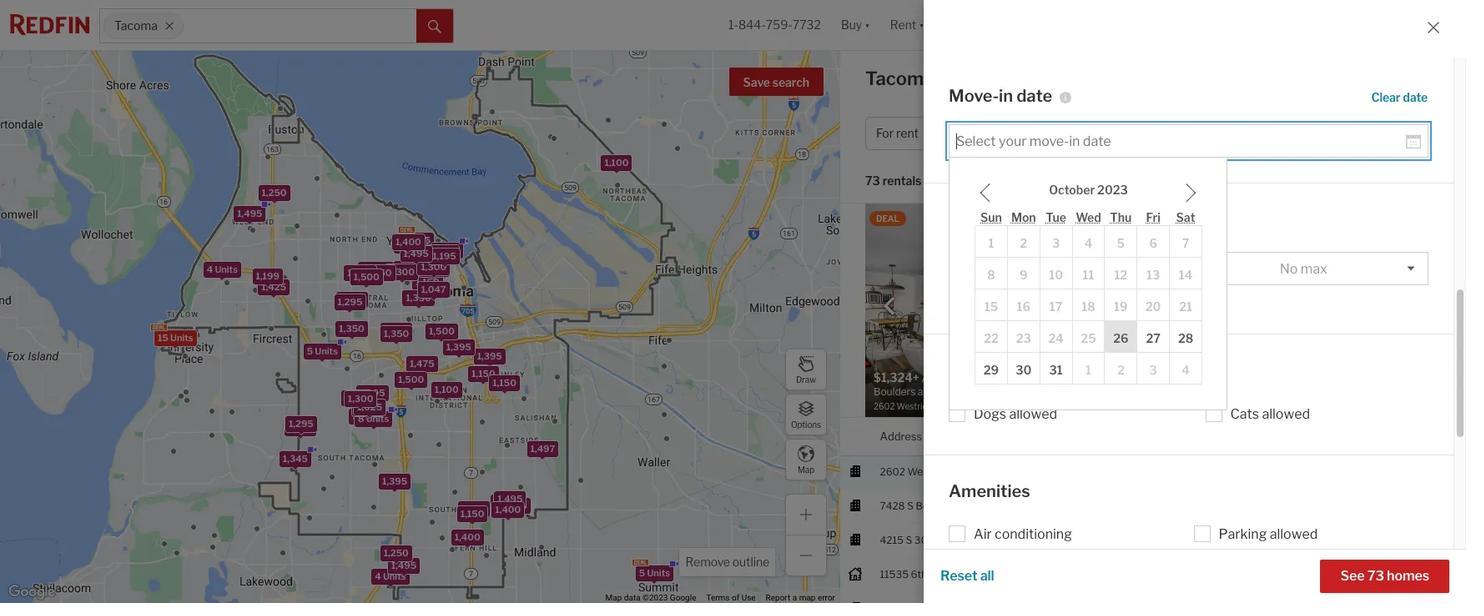 Task type: describe. For each thing, give the bounding box(es) containing it.
1 vertical spatial 1,450
[[366, 267, 391, 279]]

15 units
[[157, 332, 193, 344]]

$1.5k
[[1000, 126, 1031, 141]]

westridge
[[908, 465, 956, 478]]

3 units
[[361, 264, 392, 275]]

thu
[[1110, 210, 1132, 224]]

square footage
[[949, 209, 1071, 229]]

759-
[[766, 18, 793, 32]]

use
[[742, 593, 756, 603]]

conditioning
[[995, 527, 1072, 542]]

move-in date
[[949, 86, 1053, 106]]

1 horizontal spatial 1,100
[[604, 157, 628, 169]]

tacoma up for rent
[[865, 68, 934, 89]]

wed nov 01 2023 cell
[[1072, 353, 1105, 384]]

mon
[[1011, 210, 1036, 224]]

ft.
[[1193, 223, 1204, 235]]

ave for westridge
[[958, 465, 976, 478]]

1-
[[729, 18, 738, 32]]

save
[[743, 75, 770, 89]]

favorite button image
[[1121, 208, 1149, 236]]

2 horizontal spatial 5 units
[[639, 567, 670, 579]]

0 vertical spatial —
[[1397, 245, 1406, 258]]

for rent
[[876, 126, 919, 141]]

draw
[[796, 374, 816, 384]]

footage
[[1009, 209, 1071, 229]]

wed
[[1076, 210, 1101, 224]]

see
[[1341, 568, 1365, 584]]

to inside up to $1.5k button
[[986, 126, 998, 141]]

1 horizontal spatial 1,250
[[383, 548, 408, 559]]

1,345
[[282, 454, 307, 465]]

reset all button
[[941, 560, 994, 593]]

s for 4215
[[906, 534, 912, 546]]

row group inside grid
[[975, 226, 1202, 384]]

1 vertical spatial to
[[1183, 261, 1195, 275]]

max
[[1301, 261, 1328, 277]]

clear date button
[[1371, 82, 1429, 111]]

11535
[[880, 568, 909, 581]]

fri oct 27 2023 cell
[[1137, 321, 1170, 353]]

1 horizontal spatial 5 units
[[352, 410, 383, 422]]

< 1 day
[[1348, 568, 1379, 581]]

allowed for dogs allowed
[[1009, 406, 1057, 422]]

favorite button checkbox
[[1121, 208, 1149, 236]]

sat oct 28 2023 cell
[[1170, 321, 1202, 353]]

options
[[791, 419, 821, 429]]

2602
[[880, 465, 905, 478]]

pets
[[949, 361, 985, 381]]

photos
[[1336, 178, 1381, 194]]

8
[[358, 413, 364, 425]]

parking
[[1219, 527, 1267, 542]]

e
[[949, 568, 956, 581]]

in
[[999, 86, 1013, 106]]

30th
[[914, 534, 937, 546]]

2 for 2 days
[[1246, 245, 1252, 258]]

1,047
[[421, 284, 446, 295]]

2602 westridge ave w
[[880, 465, 989, 478]]

1,025
[[357, 401, 382, 413]]

allowed for cats allowed
[[1262, 406, 1310, 422]]

1,425
[[261, 281, 286, 293]]

73 inside 'button'
[[1368, 568, 1384, 584]]

of
[[732, 593, 740, 603]]

28
[[1178, 331, 1194, 346]]

dialog containing october 2023
[[949, 156, 1228, 411]]

tacoma left remove tacoma image at the top left of page
[[114, 19, 158, 33]]

remove tacoma image
[[165, 21, 175, 31]]

tue
[[1046, 210, 1066, 224]]

for rent button
[[865, 117, 951, 150]]

recommended
[[972, 174, 1056, 188]]

terms of use
[[706, 593, 756, 603]]

allowed for parking allowed
[[1270, 527, 1318, 542]]

air conditioning
[[974, 527, 1072, 542]]

0 vertical spatial 5 units
[[306, 345, 338, 357]]

save search
[[743, 75, 810, 89]]

2 days
[[1246, 245, 1277, 258]]

photo of 2602 westridge ave w, tacoma, wa 98466 image
[[865, 204, 1153, 417]]

air
[[974, 527, 992, 542]]

redfin
[[1182, 245, 1213, 258]]

73 rentals •
[[865, 174, 934, 189]]

• for filters
[[1410, 126, 1413, 141]]

deal
[[876, 214, 899, 224]]

1,225
[[502, 500, 527, 511]]

house, apartment button
[[1067, 117, 1206, 150]]

fri nov 03 2023 cell
[[1137, 353, 1170, 384]]

2 vertical spatial 5
[[639, 567, 645, 579]]

1,199
[[255, 271, 279, 282]]

filters
[[1374, 126, 1407, 141]]

google image
[[4, 582, 59, 603]]

1,318
[[345, 393, 369, 405]]

remove up to $1.5k image
[[1038, 129, 1048, 139]]

all filters • 4
[[1357, 126, 1424, 141]]

4 inside cell
[[1182, 363, 1190, 377]]

on
[[1167, 245, 1180, 258]]

30
[[1016, 363, 1032, 377]]

see 73 homes button
[[1321, 560, 1450, 593]]

rentals
[[883, 174, 922, 188]]

7428 s bell st
[[880, 500, 946, 512]]

homes
[[1387, 568, 1430, 584]]

0 horizontal spatial 4 units
[[206, 264, 237, 276]]

all
[[980, 568, 994, 584]]

a
[[793, 593, 797, 603]]

apartment
[[1118, 126, 1180, 141]]

sun oct 29 2023 cell
[[975, 353, 1008, 384]]

photos button
[[1333, 177, 1400, 201]]

tacoma for 4215 s 30th st
[[991, 534, 1028, 546]]

october 2023
[[1049, 182, 1128, 197]]

draw button
[[785, 349, 827, 391]]

on redfin
[[1167, 245, 1213, 258]]

1,350 up 1,200
[[406, 292, 431, 304]]

1,350 up 1,047
[[434, 245, 460, 257]]

hoa
[[1167, 268, 1189, 280]]

mon oct 30 2023 cell
[[1008, 353, 1040, 384]]

map region
[[0, 0, 904, 603]]

report
[[766, 593, 791, 603]]



Task type: vqa. For each thing, say whether or not it's contained in the screenshot.
the middle 1
yes



Task type: locate. For each thing, give the bounding box(es) containing it.
5
[[306, 345, 313, 357], [352, 410, 358, 422], [639, 567, 645, 579]]

row containing sun
[[975, 209, 1202, 226]]

rentals
[[938, 68, 1005, 89]]

tacoma up air conditioning
[[991, 500, 1028, 512]]

save search button
[[729, 68, 824, 96]]

1 inside cell
[[1086, 363, 1092, 377]]

to right up
[[986, 126, 998, 141]]

1,250
[[261, 187, 286, 198], [383, 548, 408, 559]]

0 horizontal spatial 3
[[361, 264, 367, 275]]

3 for 3
[[1150, 363, 1157, 377]]

bell
[[916, 500, 934, 512]]

cats allowed
[[1231, 406, 1310, 422]]

1,100
[[604, 157, 628, 169], [434, 384, 458, 396]]

terms
[[706, 593, 730, 603]]

min
[[1048, 261, 1071, 277]]

1,450
[[430, 247, 455, 259], [366, 267, 391, 279]]

1 vertical spatial 1
[[1228, 534, 1232, 546]]

1,150
[[415, 276, 439, 288], [471, 368, 495, 379], [492, 378, 516, 389], [493, 497, 517, 508], [460, 508, 484, 520]]

3 row from the top
[[975, 353, 1202, 384]]

1 vertical spatial st
[[940, 534, 950, 546]]

s left 30th
[[906, 534, 912, 546]]

row group containing 26
[[975, 226, 1202, 384]]

previous button image
[[881, 298, 898, 314]]

grid containing october 2023
[[975, 182, 1203, 385]]

15
[[157, 332, 168, 344]]

1 vertical spatial 4 units
[[374, 571, 406, 582]]

0 vertical spatial map
[[798, 464, 815, 474]]

1,195
[[432, 251, 456, 262]]

tue oct 31 2023 cell
[[1040, 353, 1072, 384]]

map button
[[785, 439, 827, 481]]

data
[[624, 593, 641, 603]]

4
[[1416, 126, 1424, 141], [206, 264, 212, 276], [1182, 363, 1190, 377], [374, 571, 381, 582]]

0 vertical spatial •
[[1410, 126, 1413, 141]]

map
[[798, 464, 815, 474], [606, 593, 622, 603]]

0 horizontal spatial 1,100
[[434, 384, 458, 396]]

no left "min"
[[1027, 261, 1045, 277]]

dialog
[[949, 156, 1228, 411]]

no for no min
[[1027, 261, 1045, 277]]

1,350
[[434, 245, 460, 257], [406, 292, 431, 304], [339, 323, 364, 334], [383, 328, 409, 339]]

s left bell
[[907, 500, 914, 512]]

2 inside cell
[[1117, 363, 1125, 377]]

1 vertical spatial 2
[[1117, 363, 1125, 377]]

map
[[799, 593, 816, 603]]

2 left days
[[1246, 245, 1252, 258]]

1 horizontal spatial —
[[1397, 245, 1406, 258]]

to down on redfin
[[1183, 261, 1195, 275]]

2 horizontal spatial 5
[[639, 567, 645, 579]]

all
[[1357, 126, 1372, 141]]

1,350 left 1,200
[[339, 323, 364, 334]]

1 vertical spatial 5
[[352, 410, 358, 422]]

1,295
[[405, 235, 430, 246], [421, 263, 446, 274], [397, 263, 421, 275], [337, 296, 362, 308], [288, 418, 313, 430]]

allowed right cats
[[1262, 406, 1310, 422]]

row group
[[975, 226, 1202, 384]]

1 vertical spatial map
[[606, 593, 622, 603]]

0 vertical spatial ave
[[958, 465, 976, 478]]

1 vertical spatial 1,100
[[434, 384, 458, 396]]

report a map error
[[766, 593, 835, 603]]

map data ©2023 google
[[606, 593, 696, 603]]

1,450 up 1,047
[[430, 247, 455, 259]]

0 horizontal spatial 2
[[1117, 363, 1125, 377]]

square
[[949, 209, 1006, 229]]

up to $1.5k button
[[958, 117, 1060, 150]]

2 for 2
[[1117, 363, 1125, 377]]

• right filters
[[1410, 126, 1413, 141]]

grid inside dialog
[[975, 182, 1203, 385]]

row containing 26
[[975, 321, 1202, 353]]

2 vertical spatial 5 units
[[639, 567, 670, 579]]

0 vertical spatial 5
[[306, 345, 313, 357]]

search
[[773, 75, 810, 89]]

map inside 'map' button
[[798, 464, 815, 474]]

no down lot at the top right of the page
[[1280, 261, 1298, 277]]

grid
[[975, 182, 1203, 385]]

map left data
[[606, 593, 622, 603]]

date right clear on the right top
[[1403, 90, 1428, 104]]

ave
[[958, 465, 976, 478], [929, 568, 947, 581]]

rent
[[896, 126, 919, 141]]

2 vertical spatial 1
[[1356, 568, 1360, 581]]

0 horizontal spatial ave
[[929, 568, 947, 581]]

1 vertical spatial s
[[906, 534, 912, 546]]

allowed right parking
[[1270, 527, 1318, 542]]

allowed right 'dogs'
[[1009, 406, 1057, 422]]

1,500
[[347, 267, 373, 279], [353, 271, 379, 283], [429, 325, 454, 337], [398, 374, 424, 386]]

dogs allowed
[[974, 406, 1057, 422]]

1 row from the top
[[975, 209, 1202, 226]]

1 horizontal spatial date
[[1403, 90, 1428, 104]]

1 vertical spatial •
[[930, 175, 934, 189]]

row
[[975, 209, 1202, 226], [975, 321, 1202, 353], [975, 353, 1202, 384]]

ave left w at the right bottom of page
[[958, 465, 976, 478]]

0 horizontal spatial map
[[606, 593, 622, 603]]

0 vertical spatial 73
[[865, 174, 880, 188]]

0 vertical spatial 3
[[361, 264, 367, 275]]

remove outline
[[686, 555, 769, 569]]

1 horizontal spatial 1,450
[[430, 247, 455, 259]]

1 horizontal spatial 2
[[1246, 245, 1252, 258]]

no max
[[1280, 261, 1328, 277]]

— up the available
[[1397, 245, 1406, 258]]

0 vertical spatial 1
[[1086, 363, 1092, 377]]

see 73 homes
[[1341, 568, 1430, 584]]

1
[[1086, 363, 1092, 377], [1228, 534, 1232, 546], [1356, 568, 1360, 581]]

— right parking
[[1274, 534, 1283, 546]]

Select your move-in date text field
[[956, 133, 1406, 149]]

3 for 3 units
[[361, 264, 367, 275]]

clear
[[1372, 90, 1401, 104]]

0 horizontal spatial 1,250
[[261, 187, 286, 198]]

1-844-759-7732 link
[[729, 18, 821, 32]]

1 horizontal spatial •
[[1410, 126, 1413, 141]]

lot size
[[1296, 245, 1333, 258]]

ave for 6th
[[929, 568, 947, 581]]

3 inside map region
[[361, 264, 367, 275]]

cats
[[1231, 406, 1259, 422]]

map down the options
[[798, 464, 815, 474]]

0 horizontal spatial 1,450
[[366, 267, 391, 279]]

0 horizontal spatial 73
[[865, 174, 880, 188]]

<
[[1348, 568, 1354, 581]]

• left sort
[[930, 175, 934, 189]]

1 horizontal spatial to
[[1183, 261, 1195, 275]]

3 inside the fri nov 03 2023 cell
[[1150, 363, 1157, 377]]

amenities
[[949, 481, 1030, 501]]

no for no max
[[1280, 261, 1298, 277]]

0 horizontal spatial 5
[[306, 345, 313, 357]]

4 inside button
[[1416, 126, 1424, 141]]

1,450 up 1,200
[[366, 267, 391, 279]]

1 vertical spatial 5 units
[[352, 410, 383, 422]]

s for 7428
[[907, 500, 914, 512]]

73 right see
[[1368, 568, 1384, 584]]

0 vertical spatial 1,450
[[430, 247, 455, 259]]

0 vertical spatial to
[[986, 126, 998, 141]]

73 inside 73 rentals •
[[865, 174, 880, 188]]

house,
[[1078, 126, 1116, 141]]

sun
[[981, 210, 1002, 224]]

2 horizontal spatial 1
[[1356, 568, 1360, 581]]

1 horizontal spatial map
[[798, 464, 815, 474]]

0 horizontal spatial —
[[1274, 534, 1283, 546]]

st right 30th
[[940, 534, 950, 546]]

6th
[[911, 568, 927, 581]]

for
[[876, 126, 894, 141]]

st for 7428 s bell st
[[936, 500, 946, 512]]

terms of use link
[[706, 593, 756, 603]]

0 horizontal spatial 5 units
[[306, 345, 338, 357]]

27
[[1146, 331, 1161, 346]]

house, apartment
[[1078, 126, 1180, 141]]

row containing 29
[[975, 353, 1202, 384]]

1 vertical spatial —
[[1274, 534, 1283, 546]]

map for map data ©2023 google
[[606, 593, 622, 603]]

•
[[1410, 126, 1413, 141], [930, 175, 934, 189]]

tacoma down air conditioning
[[991, 568, 1028, 581]]

0 vertical spatial 1,100
[[604, 157, 628, 169]]

• inside button
[[1410, 126, 1413, 141]]

address button
[[880, 418, 922, 456]]

submit search image
[[428, 20, 441, 33]]

1 horizontal spatial no
[[1280, 261, 1298, 277]]

ave left "e"
[[929, 568, 947, 581]]

1,350 up 1,095
[[383, 328, 409, 339]]

tacoma for 7428 s bell st
[[991, 500, 1028, 512]]

73 left rentals in the right top of the page
[[865, 174, 880, 188]]

0 vertical spatial s
[[907, 500, 914, 512]]

reset all
[[941, 568, 994, 584]]

october
[[1049, 182, 1095, 197]]

google
[[670, 593, 696, 603]]

sat nov 04 2023 cell
[[1170, 353, 1202, 384]]

error
[[818, 593, 835, 603]]

©2023
[[643, 593, 668, 603]]

• inside 73 rentals •
[[930, 175, 934, 189]]

0 vertical spatial 4 units
[[206, 264, 237, 276]]

units
[[369, 264, 392, 275], [214, 264, 237, 276], [170, 332, 193, 344], [315, 345, 338, 357], [360, 410, 383, 422], [366, 413, 389, 425], [647, 567, 670, 579], [383, 571, 406, 582]]

options button
[[785, 394, 827, 436]]

4215 s 30th st
[[880, 534, 950, 546]]

1 horizontal spatial ave
[[958, 465, 976, 478]]

31
[[1049, 363, 1063, 377]]

next button image
[[1121, 298, 1137, 314]]

—
[[1397, 245, 1406, 258], [1274, 534, 1283, 546]]

1,200
[[383, 324, 409, 336]]

dogs
[[974, 406, 1006, 422]]

2 down 26
[[1117, 363, 1125, 377]]

tacoma for 11535 6th ave e
[[991, 568, 1028, 581]]

1 horizontal spatial 73
[[1368, 568, 1384, 584]]

2 row from the top
[[975, 321, 1202, 353]]

sat
[[1176, 210, 1196, 224]]

1 vertical spatial ave
[[929, 568, 947, 581]]

1 vertical spatial 1,250
[[383, 548, 408, 559]]

favorite this home image
[[1424, 563, 1444, 583]]

st right bell
[[936, 500, 946, 512]]

0 horizontal spatial to
[[986, 126, 998, 141]]

s
[[907, 500, 914, 512], [906, 534, 912, 546]]

0 horizontal spatial •
[[930, 175, 934, 189]]

thu oct 26 2023 cell
[[1105, 321, 1137, 353]]

1 horizontal spatial 5
[[352, 410, 358, 422]]

remove outline button
[[680, 548, 775, 577]]

1 vertical spatial 73
[[1368, 568, 1384, 584]]

st for 4215 s 30th st
[[940, 534, 950, 546]]

29
[[984, 363, 999, 377]]

1 vertical spatial 3
[[1150, 363, 1157, 377]]

1 horizontal spatial 4 units
[[374, 571, 406, 582]]

date inside button
[[1403, 90, 1428, 104]]

map for map
[[798, 464, 815, 474]]

outline
[[733, 555, 769, 569]]

0 vertical spatial st
[[936, 500, 946, 512]]

up to $1.5k
[[968, 126, 1031, 141]]

1 no from the left
[[1027, 261, 1045, 277]]

date right in
[[1017, 86, 1053, 106]]

0 horizontal spatial date
[[1017, 86, 1053, 106]]

1,300
[[421, 261, 446, 273], [389, 266, 414, 278], [412, 266, 438, 278], [347, 393, 373, 405]]

2 no from the left
[[1280, 261, 1298, 277]]

0 vertical spatial 1,250
[[261, 187, 286, 198]]

1 horizontal spatial 3
[[1150, 363, 1157, 377]]

0 horizontal spatial 1
[[1086, 363, 1092, 377]]

tacoma rentals
[[865, 68, 1005, 89]]

no min
[[1027, 261, 1071, 277]]

1 horizontal spatial 1
[[1228, 534, 1232, 546]]

7428
[[880, 500, 905, 512]]

up
[[968, 126, 984, 141]]

844-
[[738, 18, 766, 32]]

0 horizontal spatial no
[[1027, 261, 1045, 277]]

• for rentals
[[930, 175, 934, 189]]

7732
[[793, 18, 821, 32]]

None search field
[[184, 9, 416, 43]]

0 vertical spatial 2
[[1246, 245, 1252, 258]]

clear date
[[1372, 90, 1428, 104]]

tacoma up dishwasher
[[991, 534, 1028, 546]]

report a map error link
[[766, 593, 835, 603]]

thu nov 02 2023 cell
[[1105, 353, 1137, 384]]

lot
[[1296, 245, 1311, 258]]



